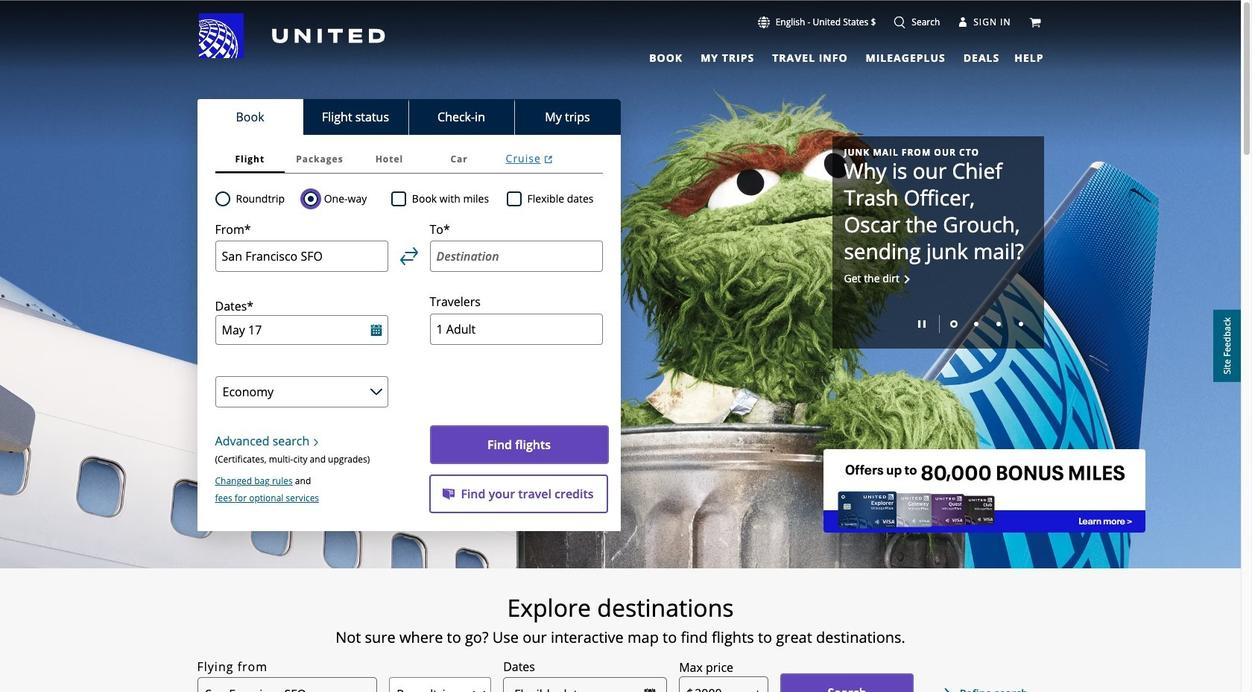 Task type: vqa. For each thing, say whether or not it's contained in the screenshot.
main content
yes



Task type: describe. For each thing, give the bounding box(es) containing it.
1 vertical spatial tab list
[[197, 99, 621, 135]]

slide 3 of 4 image
[[996, 322, 1001, 327]]

slide 1 of 4 image
[[950, 321, 957, 328]]

flexible dates image
[[644, 689, 656, 692]]

book with miles element
[[391, 190, 507, 208]]

Destination text field
[[430, 241, 603, 272]]

reverse origin and destination image
[[400, 247, 418, 265]]

carousel buttons element
[[844, 310, 1032, 337]]

Origin text field
[[215, 241, 388, 272]]

united logo link to homepage image
[[199, 13, 385, 58]]

0 vertical spatial tab list
[[640, 45, 1003, 67]]



Task type: locate. For each thing, give the bounding box(es) containing it.
navigation
[[0, 13, 1241, 67]]

explore destinations element
[[111, 593, 1130, 623]]

tab list
[[640, 45, 1003, 67], [197, 99, 621, 135], [215, 145, 603, 174]]

please enter the max price in the input text or tab to access the slider to set the max price. element
[[679, 659, 733, 677]]

2 vertical spatial tab list
[[215, 145, 603, 174]]

slide 2 of 4 image
[[974, 322, 978, 327]]

not sure where to go? use our interactive map to find flights to great destinations. element
[[111, 629, 1130, 647]]

currently in english united states	$ enter to change image
[[758, 16, 770, 28]]

one way flight search element
[[318, 190, 367, 208]]

round trip flight search element
[[230, 190, 285, 208]]

view cart, click to view list of recently searched saved trips. image
[[1029, 16, 1041, 28]]

main content
[[0, 1, 1241, 692]]

pause image
[[918, 321, 925, 328]]

Depart text field
[[215, 316, 388, 345]]

flying from element
[[197, 658, 268, 676]]

slide 4 of 4 image
[[1019, 322, 1023, 327]]

None text field
[[679, 677, 769, 692]]



